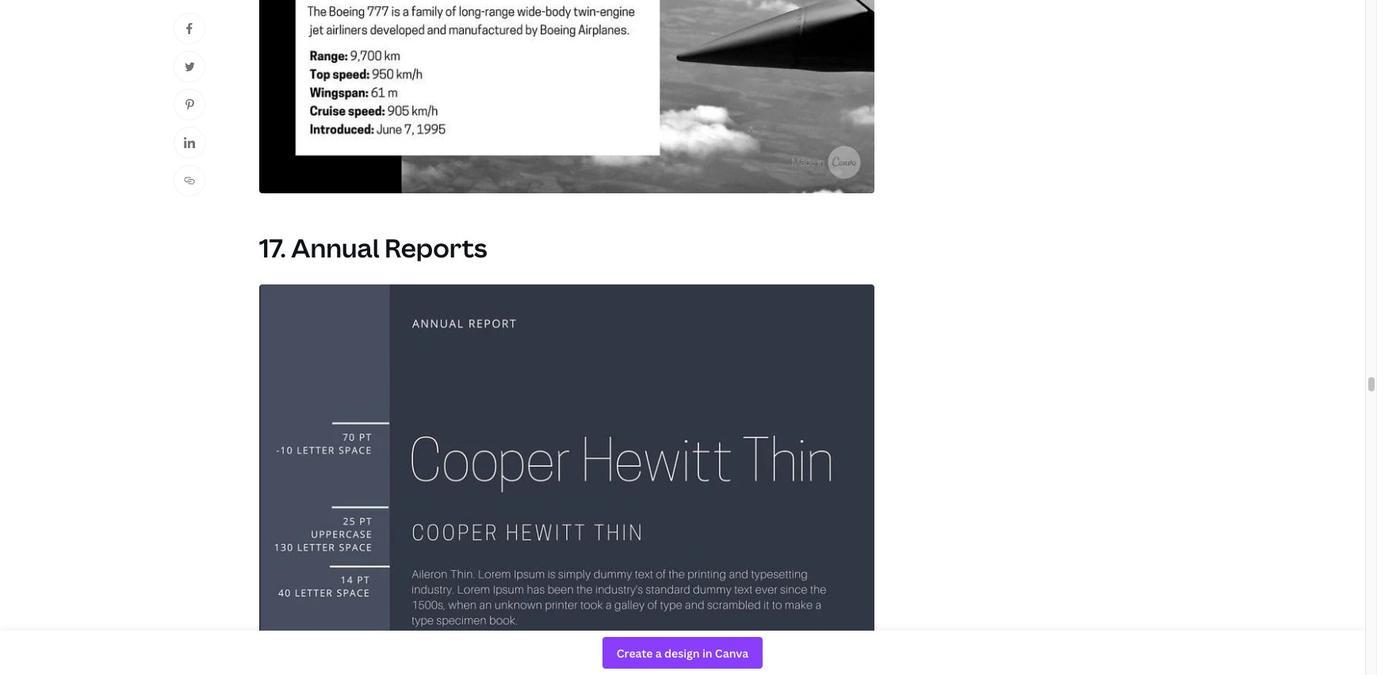 Task type: locate. For each thing, give the bounding box(es) containing it.
17. annual reports
[[259, 231, 487, 265]]

annual
[[291, 231, 379, 265]]



Task type: describe. For each thing, give the bounding box(es) containing it.
reports
[[385, 231, 487, 265]]

17.
[[259, 231, 286, 265]]



Task type: vqa. For each thing, say whether or not it's contained in the screenshot.
Reports
yes



